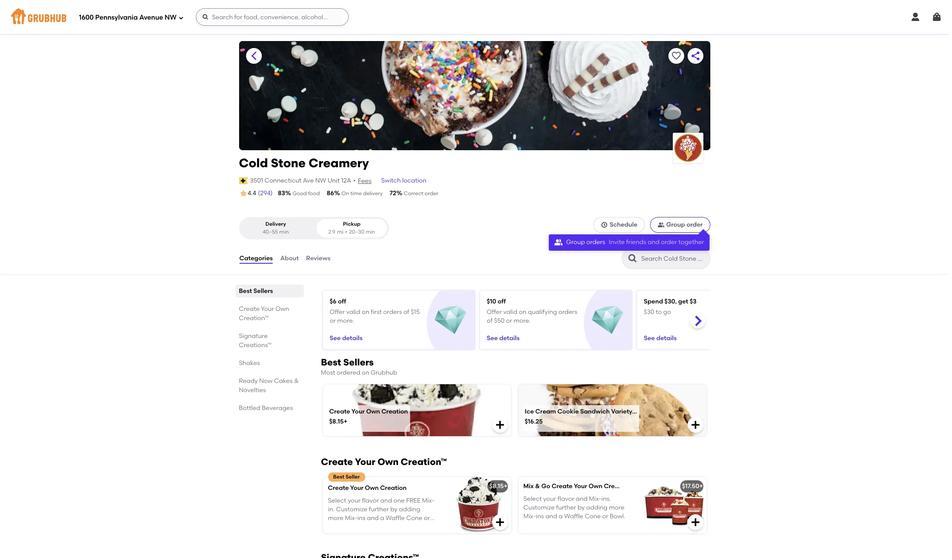 Task type: locate. For each thing, give the bounding box(es) containing it.
cold stone creamery logo image
[[673, 133, 704, 163]]

more
[[609, 504, 625, 511], [328, 515, 344, 522]]

order
[[425, 190, 439, 197], [687, 221, 703, 228]]

sellers inside tab
[[254, 287, 273, 295]]

details
[[342, 334, 363, 342], [500, 334, 520, 342], [657, 334, 677, 342]]

valid inside the $6 off offer valid on first orders of $15 or more.
[[346, 308, 361, 316]]

1 horizontal spatial customize
[[524, 504, 555, 511]]

on left qualifying
[[519, 308, 527, 316]]

best left seller
[[333, 474, 345, 480]]

4.4
[[248, 190, 256, 197]]

customize inside select your flavor and mix-ins. customize further by adding more mix-ins and a waffle cone or bowl.
[[524, 504, 555, 511]]

1600 pennsylvania avenue nw
[[79, 13, 177, 21]]

seller
[[346, 474, 360, 480]]

creation up one
[[380, 484, 407, 492]]

nw right ave
[[315, 177, 326, 184]]

own inside create your own creation $8.15 +
[[366, 408, 380, 415]]

bowl. down in.
[[328, 523, 344, 531]]

your inside select your flavor and mix-ins. customize further by adding more mix-ins and a waffle cone or bowl.
[[544, 495, 557, 502]]

more. inside the $6 off offer valid on first orders of $15 or more.
[[337, 317, 355, 324]]

orders for first
[[383, 308, 402, 316]]

customize down go
[[524, 504, 555, 511]]

see details for offer valid on first orders of $15 or more.
[[330, 334, 363, 342]]

further
[[557, 504, 577, 511], [369, 506, 389, 513]]

1 vertical spatial nw
[[315, 177, 326, 184]]

fees button
[[358, 176, 372, 186]]

0 horizontal spatial more
[[328, 515, 344, 522]]

or
[[330, 317, 336, 324], [506, 317, 513, 324], [603, 513, 609, 520], [424, 515, 430, 522]]

best sellers most ordered on grubhub
[[321, 357, 398, 376]]

1 horizontal spatial cone
[[585, 513, 601, 520]]

1 vertical spatial $8.15
[[490, 483, 504, 490]]

2 see details from the left
[[487, 334, 520, 342]]

off right $6
[[338, 298, 346, 305]]

1 horizontal spatial by
[[578, 504, 585, 511]]

sellers for best sellers most ordered on grubhub
[[344, 357, 374, 368]]

adding down free
[[399, 506, 421, 513]]

0 horizontal spatial sellers
[[254, 287, 273, 295]]

1 horizontal spatial of
[[487, 317, 493, 324]]

and down the create your own creation
[[367, 515, 379, 522]]

2 vertical spatial best
[[333, 474, 345, 480]]

details for offer valid on first orders of $15 or more.
[[342, 334, 363, 342]]

0 vertical spatial best
[[239, 287, 252, 295]]

orders right first
[[383, 308, 402, 316]]

3 details from the left
[[657, 334, 677, 342]]

$10
[[487, 298, 497, 305]]

valid inside $10 off offer valid on qualifying orders of $50 or more.
[[504, 308, 518, 316]]

1 horizontal spatial create your own creation™
[[321, 456, 447, 467]]

nw inside button
[[315, 177, 326, 184]]

1 offer from the left
[[330, 308, 345, 316]]

best up the most
[[321, 357, 341, 368]]

of inside $10 off offer valid on qualifying orders of $50 or more.
[[487, 317, 493, 324]]

0 horizontal spatial nw
[[165, 13, 177, 21]]

best
[[239, 287, 252, 295], [321, 357, 341, 368], [333, 474, 345, 480]]

creation for create your own creation
[[380, 484, 407, 492]]

adding inside select your flavor and mix-ins. customize further by adding more mix-ins and a waffle cone or bowl.
[[587, 504, 608, 511]]

1 horizontal spatial more.
[[514, 317, 531, 324]]

nw right avenue
[[165, 13, 177, 21]]

further inside select your flavor and mix-ins. customize further by adding more mix-ins and a waffle cone or bowl.
[[557, 504, 577, 511]]

0 horizontal spatial details
[[342, 334, 363, 342]]

1 min from the left
[[280, 229, 289, 235]]

1 horizontal spatial see details
[[487, 334, 520, 342]]

further down mix & go create your own creation™
[[557, 504, 577, 511]]

bottled beverages tab
[[239, 404, 300, 413]]

see details for offer valid on qualifying orders of $50 or more.
[[487, 334, 520, 342]]

or inside select your flavor and mix-ins. customize further by adding more mix-ins and a waffle cone or bowl.
[[603, 513, 609, 520]]

create your own creation™ up the create your own creation
[[321, 456, 447, 467]]

0 horizontal spatial create your own creation™
[[239, 305, 289, 322]]

flavor inside select your flavor and one free mix- in. customize further by adding more mix-ins and a waffle cone or bowl.
[[362, 497, 379, 504]]

0 horizontal spatial ins
[[358, 515, 366, 522]]

valid for $6 off
[[346, 308, 361, 316]]

on right ordered
[[362, 369, 370, 376]]

min inside delivery 40–55 min
[[280, 229, 289, 235]]

1 off from the left
[[338, 298, 346, 305]]

40–55
[[263, 229, 278, 235]]

create your own creation™
[[239, 305, 289, 322], [321, 456, 447, 467]]

1 horizontal spatial promo image
[[592, 304, 624, 336]]

your for your
[[348, 497, 361, 504]]

0 horizontal spatial promo image
[[435, 304, 467, 336]]

orders right qualifying
[[559, 308, 578, 316]]

off right $10
[[498, 298, 506, 305]]

group order
[[667, 221, 703, 228]]

on inside best sellers most ordered on grubhub
[[362, 369, 370, 376]]

& inside ready now cakes & novelties
[[294, 377, 299, 385]]

+ inside create your own creation $8.15 +
[[344, 418, 348, 425]]

0 horizontal spatial further
[[369, 506, 389, 513]]

most
[[321, 369, 335, 376]]

12a
[[341, 177, 351, 184]]

+ for $17.50 +
[[700, 483, 703, 490]]

bowl. down ins.
[[610, 513, 626, 520]]

0 vertical spatial sellers
[[254, 287, 273, 295]]

now
[[259, 377, 273, 385]]

86
[[327, 190, 334, 197]]

and down go
[[546, 513, 558, 520]]

schedule button
[[594, 217, 645, 233]]

& right the cakes
[[294, 377, 299, 385]]

your inside select your flavor and one free mix- in. customize further by adding more mix-ins and a waffle cone or bowl.
[[348, 497, 361, 504]]

select inside select your flavor and one free mix- in. customize further by adding more mix-ins and a waffle cone or bowl.
[[328, 497, 347, 504]]

waffle down one
[[386, 515, 405, 522]]

offer
[[330, 308, 345, 316], [487, 308, 502, 316]]

0 horizontal spatial valid
[[346, 308, 361, 316]]

1 promo image from the left
[[435, 304, 467, 336]]

0 vertical spatial creation™
[[239, 314, 269, 322]]

2 orders from the left
[[559, 308, 578, 316]]

0 horizontal spatial off
[[338, 298, 346, 305]]

0 horizontal spatial waffle
[[386, 515, 405, 522]]

offer inside $10 off offer valid on qualifying orders of $50 or more.
[[487, 308, 502, 316]]

of left the $50
[[487, 317, 493, 324]]

waffle down mix & go create your own creation™
[[565, 513, 584, 520]]

your down go
[[544, 495, 557, 502]]

2 horizontal spatial see details
[[644, 334, 677, 342]]

bowl.
[[610, 513, 626, 520], [328, 523, 344, 531]]

your down best sellers tab
[[261, 305, 274, 313]]

0 horizontal spatial bowl.
[[328, 523, 344, 531]]

select down the "mix" at the right
[[524, 495, 542, 502]]

your
[[544, 495, 557, 502], [348, 497, 361, 504]]

1 vertical spatial •
[[345, 229, 348, 235]]

off inside the $6 off offer valid on first orders of $15 or more.
[[338, 298, 346, 305]]

& left go
[[536, 483, 540, 490]]

best inside tab
[[239, 287, 252, 295]]

create your own creation™ down best sellers tab
[[239, 305, 289, 322]]

offer for $6
[[330, 308, 345, 316]]

orders inside $10 off offer valid on qualifying orders of $50 or more.
[[559, 308, 578, 316]]

of
[[404, 308, 410, 316], [487, 317, 493, 324]]

0 horizontal spatial orders
[[383, 308, 402, 316]]

0 horizontal spatial see
[[330, 334, 341, 342]]

order right 'group'
[[687, 221, 703, 228]]

1 vertical spatial sellers
[[344, 357, 374, 368]]

on inside the $6 off offer valid on first orders of $15 or more.
[[362, 308, 370, 316]]

sellers up "create your own creation™" tab
[[254, 287, 273, 295]]

2 horizontal spatial see details button
[[644, 330, 677, 346]]

valid up the $50
[[504, 308, 518, 316]]

$10 off offer valid on qualifying orders of $50 or more.
[[487, 298, 578, 324]]

0 horizontal spatial &
[[294, 377, 299, 385]]

or inside the $6 off offer valid on first orders of $15 or more.
[[330, 317, 336, 324]]

creation™ up ins.
[[604, 483, 634, 490]]

flavor for by
[[558, 495, 575, 502]]

3 see from the left
[[644, 334, 655, 342]]

Search for food, convenience, alcohol... search field
[[196, 8, 349, 26]]

on inside $10 off offer valid on qualifying orders of $50 or more.
[[519, 308, 527, 316]]

main navigation navigation
[[0, 0, 950, 34]]

2 details from the left
[[500, 334, 520, 342]]

offer up the $50
[[487, 308, 502, 316]]

promo image right $15
[[435, 304, 467, 336]]

offer inside the $6 off offer valid on first orders of $15 or more.
[[330, 308, 345, 316]]

svg image inside schedule button
[[601, 222, 608, 229]]

flavor down mix & go create your own creation™
[[558, 495, 575, 502]]

0 horizontal spatial +
[[344, 418, 348, 425]]

offer down $6
[[330, 308, 345, 316]]

1 details from the left
[[342, 334, 363, 342]]

1 horizontal spatial creation™
[[401, 456, 447, 467]]

best sellers tab
[[239, 286, 300, 296]]

0 horizontal spatial by
[[391, 506, 398, 513]]

ordered
[[337, 369, 361, 376]]

more inside select your flavor and mix-ins. customize further by adding more mix-ins and a waffle cone or bowl.
[[609, 504, 625, 511]]

see details button down to
[[644, 330, 677, 346]]

select for select your flavor and one free mix- in. customize further by adding more mix-ins and a waffle cone or bowl.
[[328, 497, 347, 504]]

min right 20–30
[[366, 229, 375, 235]]

see down the $50
[[487, 334, 498, 342]]

0 horizontal spatial select
[[328, 497, 347, 504]]

best seller
[[333, 474, 360, 480]]

cold
[[239, 155, 268, 170]]

details down the $50
[[500, 334, 520, 342]]

min
[[280, 229, 289, 235], [366, 229, 375, 235]]

more. inside $10 off offer valid on qualifying orders of $50 or more.
[[514, 317, 531, 324]]

on for best
[[362, 369, 370, 376]]

1 horizontal spatial min
[[366, 229, 375, 235]]

more down ins.
[[609, 504, 625, 511]]

see
[[330, 334, 341, 342], [487, 334, 498, 342], [644, 334, 655, 342]]

1 horizontal spatial your
[[544, 495, 557, 502]]

bottled
[[239, 404, 261, 412]]

more down in.
[[328, 515, 344, 522]]

stone
[[271, 155, 306, 170]]

0 horizontal spatial $8.15
[[329, 418, 344, 425]]

0 horizontal spatial your
[[348, 497, 361, 504]]

3 see details button from the left
[[644, 330, 677, 346]]

by down one
[[391, 506, 398, 513]]

sandwich
[[581, 408, 610, 415]]

own down best sellers tab
[[276, 305, 289, 313]]

0 horizontal spatial •
[[345, 229, 348, 235]]

your up seller
[[355, 456, 376, 467]]

1 horizontal spatial see
[[487, 334, 498, 342]]

1 vertical spatial best
[[321, 357, 341, 368]]

creation™ inside "create your own creation™" tab
[[239, 314, 269, 322]]

off for $6 off
[[338, 298, 346, 305]]

1 horizontal spatial details
[[500, 334, 520, 342]]

adding down ins.
[[587, 504, 608, 511]]

0 vertical spatial nw
[[165, 13, 177, 21]]

nw for avenue
[[165, 13, 177, 21]]

your down ordered
[[352, 408, 365, 415]]

or inside $10 off offer valid on qualifying orders of $50 or more.
[[506, 317, 513, 324]]

1 horizontal spatial off
[[498, 298, 506, 305]]

1 horizontal spatial see details button
[[487, 330, 520, 346]]

mix & go create your own creation™ image
[[642, 477, 707, 534]]

off inside $10 off offer valid on qualifying orders of $50 or more.
[[498, 298, 506, 305]]

group order button
[[651, 217, 711, 233]]

2 valid from the left
[[504, 308, 518, 316]]

1 horizontal spatial •
[[354, 177, 356, 184]]

off
[[338, 298, 346, 305], [498, 298, 506, 305]]

select
[[524, 495, 542, 502], [328, 497, 347, 504]]

0 horizontal spatial creation™
[[239, 314, 269, 322]]

$17.50
[[683, 483, 700, 490]]

valid for $10 off
[[504, 308, 518, 316]]

signature creations™
[[239, 332, 272, 349]]

own
[[276, 305, 289, 313], [366, 408, 380, 415], [378, 456, 399, 467], [589, 483, 603, 490], [365, 484, 379, 492]]

2 horizontal spatial creation™
[[604, 483, 634, 490]]

1 vertical spatial bowl.
[[328, 523, 344, 531]]

• right '12a'
[[354, 177, 356, 184]]

0 vertical spatial order
[[425, 190, 439, 197]]

see details down the $50
[[487, 334, 520, 342]]

save this restaurant button
[[669, 48, 685, 64]]

sellers
[[254, 287, 273, 295], [344, 357, 374, 368]]

subscription pass image
[[239, 177, 248, 184]]

0 horizontal spatial see details
[[330, 334, 363, 342]]

1 horizontal spatial sellers
[[344, 357, 374, 368]]

1 vertical spatial more
[[328, 515, 344, 522]]

1 horizontal spatial bowl.
[[610, 513, 626, 520]]

option group
[[239, 217, 389, 239]]

nw inside main navigation navigation
[[165, 13, 177, 21]]

0 horizontal spatial adding
[[399, 506, 421, 513]]

to
[[656, 308, 662, 316]]

2 min from the left
[[366, 229, 375, 235]]

1 see details button from the left
[[330, 330, 363, 346]]

1 horizontal spatial offer
[[487, 308, 502, 316]]

1 horizontal spatial nw
[[315, 177, 326, 184]]

1 vertical spatial order
[[687, 221, 703, 228]]

a down the create your own creation
[[380, 515, 384, 522]]

waffle inside select your flavor and mix-ins. customize further by adding more mix-ins and a waffle cone or bowl.
[[565, 513, 584, 520]]

1 see details from the left
[[330, 334, 363, 342]]

variety...
[[612, 408, 637, 415]]

$3
[[690, 298, 697, 305]]

svg image
[[911, 12, 921, 22], [202, 14, 209, 21], [178, 15, 184, 20], [495, 420, 505, 430]]

categories
[[240, 255, 273, 262]]

on
[[342, 190, 349, 197]]

your down the create your own creation
[[348, 497, 361, 504]]

1 horizontal spatial &
[[536, 483, 540, 490]]

1 horizontal spatial ins
[[536, 513, 544, 520]]

ready now cakes & novelties tab
[[239, 376, 300, 395]]

order for correct order
[[425, 190, 439, 197]]

a down mix & go create your own creation™
[[559, 513, 563, 520]]

promo image left '$30'
[[592, 304, 624, 336]]

create your own creation $8.15 +
[[329, 408, 408, 425]]

reviews button
[[306, 243, 331, 274]]

svg image
[[932, 12, 943, 22], [601, 222, 608, 229], [691, 420, 701, 430], [495, 517, 505, 528], [691, 517, 701, 528]]

details for offer valid on qualifying orders of $50 or more.
[[500, 334, 520, 342]]

2 horizontal spatial details
[[657, 334, 677, 342]]

promo image
[[435, 304, 467, 336], [592, 304, 624, 336]]

$8.15 inside create your own creation $8.15 +
[[329, 418, 344, 425]]

mix- right free
[[422, 497, 435, 504]]

see details button down the $50
[[487, 330, 520, 346]]

people icon image
[[658, 222, 665, 229]]

good food
[[293, 190, 320, 197]]

1 horizontal spatial flavor
[[558, 495, 575, 502]]

adding inside select your flavor and one free mix- in. customize further by adding more mix-ins and a waffle cone or bowl.
[[399, 506, 421, 513]]

order right correct
[[425, 190, 439, 197]]

best up "create your own creation™" tab
[[239, 287, 252, 295]]

1 horizontal spatial select
[[524, 495, 542, 502]]

waffle
[[565, 513, 584, 520], [386, 515, 405, 522]]

save this restaurant image
[[671, 51, 682, 61]]

nw for ave
[[315, 177, 326, 184]]

1 vertical spatial creation
[[380, 484, 407, 492]]

flavor down the create your own creation
[[362, 497, 379, 504]]

cone down free
[[407, 515, 423, 522]]

1 horizontal spatial further
[[557, 504, 577, 511]]

1 horizontal spatial waffle
[[565, 513, 584, 520]]

mix
[[524, 483, 534, 490]]

cone down mix & go create your own creation™
[[585, 513, 601, 520]]

by
[[578, 504, 585, 511], [391, 506, 398, 513]]

details down the go
[[657, 334, 677, 342]]

1 see from the left
[[330, 334, 341, 342]]

0 horizontal spatial more.
[[337, 317, 355, 324]]

off for $10 off
[[498, 298, 506, 305]]

customize right in.
[[336, 506, 368, 513]]

waffle inside select your flavor and one free mix- in. customize further by adding more mix-ins and a waffle cone or bowl.
[[386, 515, 405, 522]]

see details
[[330, 334, 363, 342], [487, 334, 520, 342], [644, 334, 677, 342]]

2 offer from the left
[[487, 308, 502, 316]]

0 vertical spatial •
[[354, 177, 356, 184]]

1 orders from the left
[[383, 308, 402, 316]]

0 vertical spatial bowl.
[[610, 513, 626, 520]]

orders inside the $6 off offer valid on first orders of $15 or more.
[[383, 308, 402, 316]]

0 vertical spatial of
[[404, 308, 410, 316]]

signature
[[239, 332, 268, 340]]

of left $15
[[404, 308, 410, 316]]

create right go
[[552, 483, 573, 490]]

2 see from the left
[[487, 334, 498, 342]]

1 vertical spatial create your own creation™
[[321, 456, 447, 467]]

0 horizontal spatial offer
[[330, 308, 345, 316]]

sellers inside best sellers most ordered on grubhub
[[344, 357, 374, 368]]

see details up best sellers most ordered on grubhub
[[330, 334, 363, 342]]

creation™ up free
[[401, 456, 447, 467]]

ice cream cookie sandwich variety... $16.25
[[525, 408, 637, 425]]

spend
[[644, 298, 664, 305]]

$16.25
[[525, 418, 543, 425]]

2 promo image from the left
[[592, 304, 624, 336]]

switch location button
[[381, 176, 427, 186]]

about button
[[280, 243, 299, 274]]

grubhub
[[371, 369, 398, 376]]

select up in.
[[328, 497, 347, 504]]

your down seller
[[350, 484, 364, 492]]

1 horizontal spatial +
[[504, 483, 508, 490]]

1 horizontal spatial adding
[[587, 504, 608, 511]]

cakes
[[274, 377, 293, 385]]

one
[[394, 497, 405, 504]]

of inside the $6 off offer valid on first orders of $15 or more.
[[404, 308, 410, 316]]

+
[[344, 418, 348, 425], [504, 483, 508, 490], [700, 483, 703, 490]]

2 horizontal spatial +
[[700, 483, 703, 490]]

further down the create your own creation
[[369, 506, 389, 513]]

bottled beverages
[[239, 404, 293, 412]]

0 vertical spatial $8.15
[[329, 418, 344, 425]]

2 horizontal spatial see
[[644, 334, 655, 342]]

ins down go
[[536, 513, 544, 520]]

create down the best seller
[[328, 484, 349, 492]]

1 more. from the left
[[337, 317, 355, 324]]

0 vertical spatial creation
[[382, 408, 408, 415]]

0 horizontal spatial see details button
[[330, 330, 363, 346]]

• right mi
[[345, 229, 348, 235]]

2 see details button from the left
[[487, 330, 520, 346]]

0 vertical spatial &
[[294, 377, 299, 385]]

0 horizontal spatial order
[[425, 190, 439, 197]]

1 horizontal spatial valid
[[504, 308, 518, 316]]

sellers up ordered
[[344, 357, 374, 368]]

0 horizontal spatial cone
[[407, 515, 423, 522]]

create down best sellers
[[239, 305, 260, 313]]

valid left first
[[346, 308, 361, 316]]

your for &
[[544, 495, 557, 502]]

avenue
[[139, 13, 163, 21]]

fees
[[358, 177, 372, 185]]

create down ordered
[[329, 408, 350, 415]]

creation™ up 'signature'
[[239, 314, 269, 322]]

details up best sellers most ordered on grubhub
[[342, 334, 363, 342]]

1 horizontal spatial order
[[687, 221, 703, 228]]

$50
[[494, 317, 505, 324]]

create your own creation™ tab
[[239, 304, 300, 323]]

mix & go create your own creation™
[[524, 483, 634, 490]]

svg image inside main navigation navigation
[[932, 12, 943, 22]]

0 horizontal spatial a
[[380, 515, 384, 522]]

0 horizontal spatial flavor
[[362, 497, 379, 504]]

of for $50
[[487, 317, 493, 324]]

cone
[[585, 513, 601, 520], [407, 515, 423, 522]]

see details down to
[[644, 334, 677, 342]]

flavor inside select your flavor and mix-ins. customize further by adding more mix-ins and a waffle cone or bowl.
[[558, 495, 575, 502]]

&
[[294, 377, 299, 385], [536, 483, 540, 490]]

select inside select your flavor and mix-ins. customize further by adding more mix-ins and a waffle cone or bowl.
[[524, 495, 542, 502]]

1 horizontal spatial orders
[[559, 308, 578, 316]]

best for best seller
[[333, 474, 345, 480]]

1 valid from the left
[[346, 308, 361, 316]]

min inside pickup 2.9 mi • 20–30 min
[[366, 229, 375, 235]]

ins down the create your own creation
[[358, 515, 366, 522]]

mix- down the "mix" at the right
[[524, 513, 536, 520]]

min down delivery
[[280, 229, 289, 235]]

0 horizontal spatial of
[[404, 308, 410, 316]]

on left first
[[362, 308, 370, 316]]

1 horizontal spatial a
[[559, 513, 563, 520]]

3 see details from the left
[[644, 334, 677, 342]]

order inside button
[[687, 221, 703, 228]]

more.
[[337, 317, 355, 324], [514, 317, 531, 324]]

by down mix & go create your own creation™
[[578, 504, 585, 511]]

see details button up best sellers most ordered on grubhub
[[330, 330, 363, 346]]

83
[[278, 190, 285, 197]]

1 vertical spatial of
[[487, 317, 493, 324]]

0 horizontal spatial min
[[280, 229, 289, 235]]

best inside best sellers most ordered on grubhub
[[321, 357, 341, 368]]

your
[[261, 305, 274, 313], [352, 408, 365, 415], [355, 456, 376, 467], [574, 483, 588, 490], [350, 484, 364, 492]]

creation inside create your own creation $8.15 +
[[382, 408, 408, 415]]

0 vertical spatial more
[[609, 504, 625, 511]]

creation down grubhub
[[382, 408, 408, 415]]

own down grubhub
[[366, 408, 380, 415]]

see up the most
[[330, 334, 341, 342]]

0 horizontal spatial customize
[[336, 506, 368, 513]]

2 off from the left
[[498, 298, 506, 305]]

1 horizontal spatial more
[[609, 504, 625, 511]]

see down '$30'
[[644, 334, 655, 342]]

2 more. from the left
[[514, 317, 531, 324]]

•
[[354, 177, 356, 184], [345, 229, 348, 235]]



Task type: vqa. For each thing, say whether or not it's contained in the screenshot.
'of' in the House of Appetizers tab
no



Task type: describe. For each thing, give the bounding box(es) containing it.
$15
[[411, 308, 420, 316]]

best for best sellers
[[239, 287, 252, 295]]

option group containing delivery 40–55 min
[[239, 217, 389, 239]]

ready now cakes & novelties
[[239, 377, 299, 394]]

shakes tab
[[239, 359, 300, 368]]

cone inside select your flavor and mix-ins. customize further by adding more mix-ins and a waffle cone or bowl.
[[585, 513, 601, 520]]

further inside select your flavor and one free mix- in. customize further by adding more mix-ins and a waffle cone or bowl.
[[369, 506, 389, 513]]

free
[[406, 497, 421, 504]]

72
[[390, 190, 397, 197]]

3501 connecticut ave nw unit 12a button
[[250, 176, 352, 186]]

(294)
[[258, 190, 273, 197]]

connecticut
[[265, 177, 302, 184]]

by inside select your flavor and mix-ins. customize further by adding more mix-ins and a waffle cone or bowl.
[[578, 504, 585, 511]]

pickup
[[343, 221, 361, 227]]

go
[[542, 483, 551, 490]]

in.
[[328, 506, 335, 513]]

by inside select your flavor and one free mix- in. customize further by adding more mix-ins and a waffle cone or bowl.
[[391, 506, 398, 513]]

cone inside select your flavor and one free mix- in. customize further by adding more mix-ins and a waffle cone or bowl.
[[407, 515, 423, 522]]

create inside tab
[[239, 305, 260, 313]]

on time delivery
[[342, 190, 383, 197]]

select your flavor and one free mix- in. customize further by adding more mix-ins and a waffle cone or bowl.
[[328, 497, 435, 531]]

2.9
[[329, 229, 336, 235]]

cookie
[[558, 408, 579, 415]]

categories button
[[239, 243, 273, 274]]

best sellers
[[239, 287, 273, 295]]

creations™
[[239, 342, 272, 349]]

see details button for offer valid on qualifying orders of $50 or more.
[[487, 330, 520, 346]]

1 vertical spatial &
[[536, 483, 540, 490]]

order for group order
[[687, 221, 703, 228]]

a inside select your flavor and one free mix- in. customize further by adding more mix-ins and a waffle cone or bowl.
[[380, 515, 384, 522]]

correct
[[404, 190, 424, 197]]

unit
[[328, 177, 340, 184]]

own up the create your own creation
[[378, 456, 399, 467]]

1 vertical spatial creation™
[[401, 456, 447, 467]]

bowl. inside select your flavor and mix-ins. customize further by adding more mix-ins and a waffle cone or bowl.
[[610, 513, 626, 520]]

delivery
[[363, 190, 383, 197]]

on for $10
[[519, 308, 527, 316]]

orders for qualifying
[[559, 308, 578, 316]]

beverages
[[262, 404, 293, 412]]

about
[[280, 255, 299, 262]]

creamery
[[309, 155, 369, 170]]

1 horizontal spatial $8.15
[[490, 483, 504, 490]]

see for offer valid on qualifying orders of $50 or more.
[[487, 334, 498, 342]]

• inside pickup 2.9 mi • 20–30 min
[[345, 229, 348, 235]]

ready
[[239, 377, 258, 385]]

switch location
[[381, 177, 427, 184]]

delivery
[[266, 221, 286, 227]]

a inside select your flavor and mix-ins. customize further by adding more mix-ins and a waffle cone or bowl.
[[559, 513, 563, 520]]

cream
[[536, 408, 556, 415]]

create your own creation image
[[446, 477, 512, 534]]

see for offer valid on first orders of $15 or more.
[[330, 334, 341, 342]]

qualifying
[[528, 308, 557, 316]]

• fees
[[354, 177, 372, 185]]

1600
[[79, 13, 94, 21]]

on for $6
[[362, 308, 370, 316]]

see details button for offer valid on first orders of $15 or more.
[[330, 330, 363, 346]]

flavor for customize
[[362, 497, 379, 504]]

go
[[664, 308, 672, 316]]

time
[[351, 190, 362, 197]]

correct order
[[404, 190, 439, 197]]

your inside tab
[[261, 305, 274, 313]]

switch
[[381, 177, 401, 184]]

$6
[[330, 298, 337, 305]]

first
[[371, 308, 382, 316]]

$30
[[644, 308, 655, 316]]

ins inside select your flavor and one free mix- in. customize further by adding more mix-ins and a waffle cone or bowl.
[[358, 515, 366, 522]]

$17.50 +
[[683, 483, 703, 490]]

caret left icon image
[[249, 51, 259, 61]]

promo image for offer valid on first orders of $15 or more.
[[435, 304, 467, 336]]

ins.
[[602, 495, 612, 502]]

signature creations™ tab
[[239, 331, 300, 350]]

get
[[679, 298, 689, 305]]

and left one
[[381, 497, 392, 504]]

star icon image
[[239, 189, 248, 198]]

20–30
[[349, 229, 365, 235]]

details for $30 to go
[[657, 334, 677, 342]]

$6 off offer valid on first orders of $15 or more.
[[330, 298, 420, 324]]

more. for qualifying
[[514, 317, 531, 324]]

$30,
[[665, 298, 677, 305]]

create your own creation
[[328, 484, 407, 492]]

ave
[[303, 177, 314, 184]]

cold stone creamery
[[239, 155, 369, 170]]

share icon image
[[691, 51, 701, 61]]

more inside select your flavor and one free mix- in. customize further by adding more mix-ins and a waffle cone or bowl.
[[328, 515, 344, 522]]

• inside • fees
[[354, 177, 356, 184]]

best for best sellers most ordered on grubhub
[[321, 357, 341, 368]]

offer for $10
[[487, 308, 502, 316]]

create up the best seller
[[321, 456, 353, 467]]

3501
[[250, 177, 263, 184]]

your up select your flavor and mix-ins. customize further by adding more mix-ins and a waffle cone or bowl.
[[574, 483, 588, 490]]

schedule
[[610, 221, 638, 228]]

delivery 40–55 min
[[263, 221, 289, 235]]

see details for $30 to go
[[644, 334, 677, 342]]

location
[[403, 177, 427, 184]]

spend $30, get $3 $30 to go
[[644, 298, 697, 316]]

promo image for offer valid on qualifying orders of $50 or more.
[[592, 304, 624, 336]]

Search Cold Stone Creamery search field
[[641, 255, 708, 263]]

shakes
[[239, 359, 260, 367]]

select your flavor and mix-ins. customize further by adding more mix-ins and a waffle cone or bowl.
[[524, 495, 626, 520]]

customize inside select your flavor and one free mix- in. customize further by adding more mix-ins and a waffle cone or bowl.
[[336, 506, 368, 513]]

novelties
[[239, 387, 266, 394]]

own up select your flavor and one free mix- in. customize further by adding more mix-ins and a waffle cone or bowl.
[[365, 484, 379, 492]]

create your own creation™ inside "create your own creation™" tab
[[239, 305, 289, 322]]

bowl. inside select your flavor and one free mix- in. customize further by adding more mix-ins and a waffle cone or bowl.
[[328, 523, 344, 531]]

and down mix & go create your own creation™
[[576, 495, 588, 502]]

group
[[667, 221, 686, 228]]

mix- down mix & go create your own creation™
[[589, 495, 602, 502]]

ins inside select your flavor and mix-ins. customize further by adding more mix-ins and a waffle cone or bowl.
[[536, 513, 544, 520]]

or inside select your flavor and one free mix- in. customize further by adding more mix-ins and a waffle cone or bowl.
[[424, 515, 430, 522]]

creation for create your own creation $8.15 +
[[382, 408, 408, 415]]

see for $30 to go
[[644, 334, 655, 342]]

good
[[293, 190, 307, 197]]

pennsylvania
[[95, 13, 138, 21]]

sellers for best sellers
[[254, 287, 273, 295]]

pickup 2.9 mi • 20–30 min
[[329, 221, 375, 235]]

$8.15 +
[[490, 483, 508, 490]]

more. for first
[[337, 317, 355, 324]]

3501 connecticut ave nw unit 12a
[[250, 177, 351, 184]]

create inside create your own creation $8.15 +
[[329, 408, 350, 415]]

own inside 'create your own creation™'
[[276, 305, 289, 313]]

own up ins.
[[589, 483, 603, 490]]

search icon image
[[628, 253, 638, 264]]

ice
[[525, 408, 534, 415]]

see details button for $30 to go
[[644, 330, 677, 346]]

mix- down the create your own creation
[[345, 515, 358, 522]]

+ for $8.15 +
[[504, 483, 508, 490]]

your inside create your own creation $8.15 +
[[352, 408, 365, 415]]

select for select your flavor and mix-ins. customize further by adding more mix-ins and a waffle cone or bowl.
[[524, 495, 542, 502]]

food
[[308, 190, 320, 197]]

of for $15
[[404, 308, 410, 316]]



